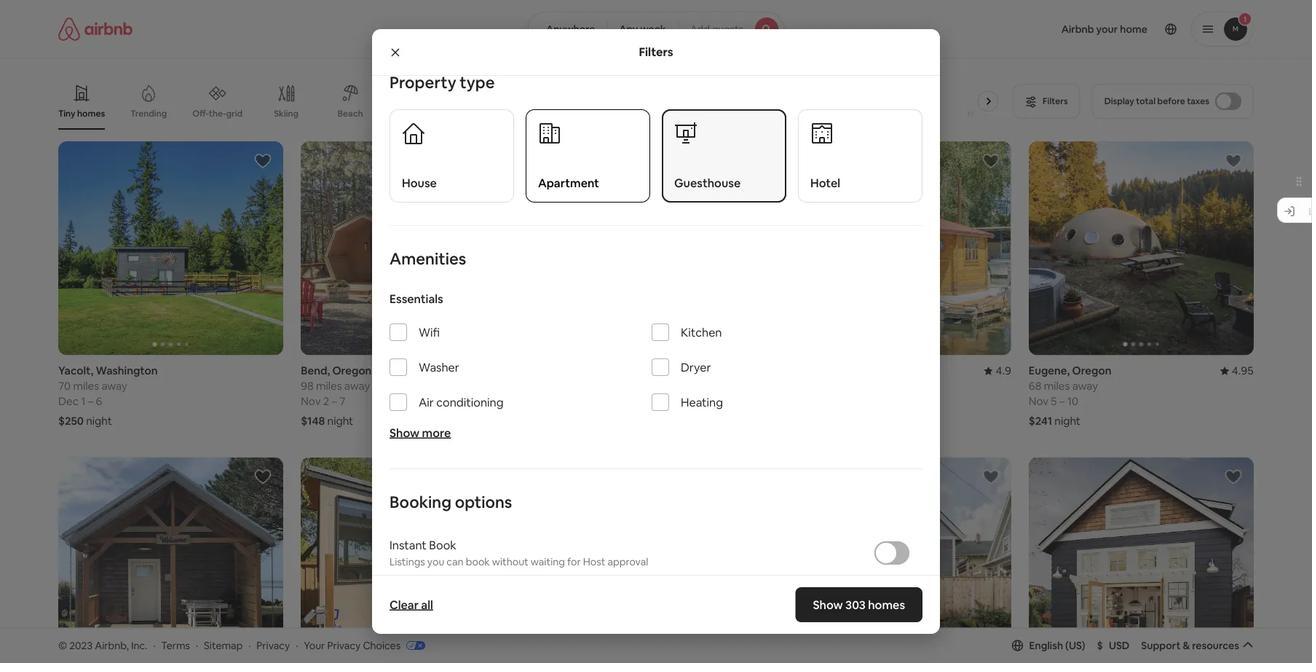 Task type: locate. For each thing, give the bounding box(es) containing it.
2 horizontal spatial homes
[[869, 597, 906, 612]]

(us)
[[1066, 639, 1086, 652]]

off-the-grid
[[192, 108, 243, 119]]

oregon for eugene, oregon 68 miles away nov 5 – 10 $241 night
[[1073, 364, 1112, 378]]

show 303 homes link
[[796, 587, 923, 622]]

privacy inside your privacy choices link
[[327, 639, 361, 652]]

7
[[340, 394, 346, 409]]

– for 10
[[1060, 394, 1066, 409]]

– inside eugene, oregon 68 miles away nov 5 – 10 $241 night
[[1060, 394, 1066, 409]]

inc.
[[131, 639, 147, 652]]

1 oregon from the left
[[626, 364, 666, 378]]

booking
[[390, 491, 452, 512]]

air conditioning
[[419, 395, 504, 410]]

nov left the 5
[[1029, 394, 1049, 409]]

show map
[[623, 575, 673, 588]]

1 horizontal spatial nov
[[1029, 394, 1049, 409]]

away inside eugene, oregon 68 miles away nov 5 – 10 $241 night
[[1073, 379, 1099, 393]]

group
[[58, 73, 1018, 130], [58, 141, 284, 355], [301, 141, 526, 355], [544, 141, 769, 355], [787, 141, 1012, 355], [1029, 141, 1255, 355], [58, 457, 284, 663], [301, 457, 526, 663], [544, 457, 769, 663], [787, 457, 1012, 663], [1029, 457, 1255, 663]]

english (us) button
[[1012, 639, 1086, 652]]

3 miles from the left
[[1045, 379, 1071, 393]]

$241
[[1029, 414, 1053, 428]]

– right 1
[[88, 394, 93, 409]]

0 horizontal spatial night
[[86, 414, 112, 428]]

oregon up 7
[[333, 364, 372, 378]]

1 horizontal spatial oregon
[[626, 364, 666, 378]]

property
[[390, 72, 457, 92]]

night for nov 2 – 7
[[328, 414, 354, 428]]

– left 7
[[332, 394, 337, 409]]

all
[[421, 597, 433, 612]]

3 away from the left
[[1073, 379, 1099, 393]]

1 horizontal spatial homes
[[783, 108, 811, 119]]

add to wishlist: eugene, oregon image
[[1226, 152, 1243, 170]]

nov inside "bend, oregon 98 miles away nov 2 – 7 $148 night"
[[301, 394, 321, 409]]

night inside yacolt, washington 70 miles away dec 1 – 6 $250 night
[[86, 414, 112, 428]]

1 away from the left
[[102, 379, 127, 393]]

show down approval
[[623, 575, 649, 588]]

2 horizontal spatial –
[[1060, 394, 1066, 409]]

night inside "bend, oregon 98 miles away nov 2 – 7 $148 night"
[[328, 414, 354, 428]]

– for 6
[[88, 394, 93, 409]]

2 horizontal spatial show
[[813, 597, 843, 612]]

5
[[1052, 394, 1058, 409]]

3 oregon from the left
[[1073, 364, 1112, 378]]

nov for 68
[[1029, 394, 1049, 409]]

2 horizontal spatial away
[[1073, 379, 1099, 393]]

oregon for rhododendron, oregon
[[626, 364, 666, 378]]

choices
[[363, 639, 401, 652]]

for
[[568, 555, 581, 568]]

any
[[620, 23, 638, 36]]

oregon left the dryer
[[626, 364, 666, 378]]

0 horizontal spatial –
[[88, 394, 93, 409]]

2 away from the left
[[345, 379, 370, 393]]

privacy left your
[[257, 639, 290, 652]]

can
[[447, 555, 464, 568]]

historical
[[742, 108, 781, 119]]

1 horizontal spatial privacy
[[327, 639, 361, 652]]

nov left 2
[[301, 394, 321, 409]]

1 – from the left
[[88, 394, 93, 409]]

oregon up 10
[[1073, 364, 1112, 378]]

– right the 5
[[1060, 394, 1066, 409]]

amazing
[[587, 108, 623, 119]]

1 · from the left
[[153, 639, 156, 652]]

property type
[[390, 72, 495, 92]]

washington
[[96, 364, 158, 378]]

terms · sitemap · privacy ·
[[161, 639, 298, 652]]

homes right tiny
[[77, 108, 105, 119]]

night down 6
[[86, 414, 112, 428]]

0 vertical spatial show
[[390, 425, 420, 440]]

usd
[[1110, 639, 1130, 652]]

eugene,
[[1029, 364, 1071, 378]]

2 miles from the left
[[316, 379, 342, 393]]

$
[[1098, 639, 1104, 652]]

2 nov from the left
[[1029, 394, 1049, 409]]

night down 7
[[328, 414, 354, 428]]

0 horizontal spatial show
[[390, 425, 420, 440]]

1 horizontal spatial show
[[623, 575, 649, 588]]

2 oregon from the left
[[333, 364, 372, 378]]

1 miles from the left
[[73, 379, 99, 393]]

2 horizontal spatial miles
[[1045, 379, 1071, 393]]

oregon inside eugene, oregon 68 miles away nov 5 – 10 $241 night
[[1073, 364, 1112, 378]]

hotel
[[811, 175, 841, 190]]

terms
[[161, 639, 190, 652]]

apartment
[[538, 175, 600, 190]]

nov
[[301, 394, 321, 409], [1029, 394, 1049, 409]]

2 vertical spatial show
[[813, 597, 843, 612]]

book
[[466, 555, 490, 568]]

clear
[[390, 597, 419, 612]]

night
[[86, 414, 112, 428], [328, 414, 354, 428], [1055, 414, 1081, 428]]

show
[[390, 425, 420, 440], [623, 575, 649, 588], [813, 597, 843, 612]]

night down 10
[[1055, 414, 1081, 428]]

1 night from the left
[[86, 414, 112, 428]]

1 horizontal spatial –
[[332, 394, 337, 409]]

privacy
[[257, 639, 290, 652], [327, 639, 361, 652]]

homes inside filters dialog
[[869, 597, 906, 612]]

· right the inc.
[[153, 639, 156, 652]]

2 night from the left
[[328, 414, 354, 428]]

clear all button
[[383, 590, 441, 619]]

nov inside eugene, oregon 68 miles away nov 5 – 10 $241 night
[[1029, 394, 1049, 409]]

add
[[691, 23, 710, 36]]

filters
[[639, 44, 674, 59]]

week
[[641, 23, 666, 36]]

add to wishlist: chinook, washington image
[[254, 468, 272, 486]]

away up 7
[[345, 379, 370, 393]]

mansions
[[395, 108, 434, 119]]

resources
[[1193, 639, 1240, 652]]

0 horizontal spatial nov
[[301, 394, 321, 409]]

miles up 2
[[316, 379, 342, 393]]

miles for 5
[[1045, 379, 1071, 393]]

4.9 out of 5 average rating image
[[985, 364, 1012, 378]]

2 privacy from the left
[[327, 639, 361, 652]]

1 vertical spatial show
[[623, 575, 649, 588]]

98
[[301, 379, 314, 393]]

towers
[[909, 108, 939, 119]]

add to wishlist: portland, oregon image
[[983, 152, 1000, 170], [983, 468, 1000, 486], [1226, 468, 1243, 486]]

oregon
[[626, 364, 666, 378], [333, 364, 372, 378], [1073, 364, 1112, 378]]

– inside "bend, oregon 98 miles away nov 2 – 7 $148 night"
[[332, 394, 337, 409]]

miles up 1
[[73, 379, 99, 393]]

· right terms 'link'
[[196, 639, 198, 652]]

away inside yacolt, washington 70 miles away dec 1 – 6 $250 night
[[102, 379, 127, 393]]

0 horizontal spatial miles
[[73, 379, 99, 393]]

– inside yacolt, washington 70 miles away dec 1 – 6 $250 night
[[88, 394, 93, 409]]

night inside eugene, oregon 68 miles away nov 5 – 10 $241 night
[[1055, 414, 1081, 428]]

options
[[455, 491, 513, 512]]

show left more
[[390, 425, 420, 440]]

show 303 homes
[[813, 597, 906, 612]]

amazing views
[[587, 108, 648, 119]]

filters dialog
[[372, 29, 941, 663]]

1 horizontal spatial away
[[345, 379, 370, 393]]

bend, oregon 98 miles away nov 2 – 7 $148 night
[[301, 364, 372, 428]]

kitchen
[[681, 325, 722, 340]]

10
[[1068, 394, 1079, 409]]

70
[[58, 379, 71, 393]]

0 horizontal spatial privacy
[[257, 639, 290, 652]]

taxes
[[1188, 95, 1210, 107]]

2 · from the left
[[196, 639, 198, 652]]

approval
[[608, 555, 649, 568]]

homes right historical
[[783, 108, 811, 119]]

privacy right your
[[327, 639, 361, 652]]

3 – from the left
[[1060, 394, 1066, 409]]

1 nov from the left
[[301, 394, 321, 409]]

oregon inside "bend, oregon 98 miles away nov 2 – 7 $148 night"
[[333, 364, 372, 378]]

0 horizontal spatial homes
[[77, 108, 105, 119]]

3 night from the left
[[1055, 414, 1081, 428]]

miles up the 5
[[1045, 379, 1071, 393]]

anywhere button
[[528, 12, 608, 47]]

your privacy choices
[[304, 639, 401, 652]]

air
[[419, 395, 434, 410]]

None search field
[[528, 12, 785, 47]]

waiting
[[531, 555, 565, 568]]

type
[[460, 72, 495, 92]]

0 horizontal spatial oregon
[[333, 364, 372, 378]]

2 horizontal spatial oregon
[[1073, 364, 1112, 378]]

2
[[323, 394, 329, 409]]

miles inside eugene, oregon 68 miles away nov 5 – 10 $241 night
[[1045, 379, 1071, 393]]

2 horizontal spatial night
[[1055, 414, 1081, 428]]

1 horizontal spatial miles
[[316, 379, 342, 393]]

total
[[1137, 95, 1156, 107]]

· left privacy link
[[249, 639, 251, 652]]

–
[[88, 394, 93, 409], [332, 394, 337, 409], [1060, 394, 1066, 409]]

trending
[[130, 108, 167, 119]]

away up 10
[[1073, 379, 1099, 393]]

· left your
[[296, 639, 298, 652]]

anywhere
[[546, 23, 595, 36]]

2 – from the left
[[332, 394, 337, 409]]

miles inside "bend, oregon 98 miles away nov 2 – 7 $148 night"
[[316, 379, 342, 393]]

away inside "bend, oregon 98 miles away nov 2 – 7 $148 night"
[[345, 379, 370, 393]]

beachfront
[[834, 108, 880, 119]]

miles inside yacolt, washington 70 miles away dec 1 – 6 $250 night
[[73, 379, 99, 393]]

1 horizontal spatial night
[[328, 414, 354, 428]]

house
[[402, 175, 437, 190]]

rhododendron,
[[544, 364, 624, 378]]

0 horizontal spatial away
[[102, 379, 127, 393]]

homes right 303
[[869, 597, 906, 612]]

away down washington
[[102, 379, 127, 393]]

show inside button
[[623, 575, 649, 588]]

show left 303
[[813, 597, 843, 612]]

historical homes
[[742, 108, 811, 119]]



Task type: describe. For each thing, give the bounding box(es) containing it.
display total before taxes
[[1105, 95, 1210, 107]]

guests
[[713, 23, 744, 36]]

treehouses
[[672, 108, 719, 119]]

add to wishlist: vancouver, washington image
[[740, 468, 757, 486]]

instant
[[390, 537, 427, 552]]

guesthouse button
[[662, 109, 787, 203]]

amenities
[[390, 248, 467, 269]]

homes for tiny homes
[[77, 108, 105, 119]]

profile element
[[802, 0, 1255, 58]]

group containing off-the-grid
[[58, 73, 1018, 130]]

miles for 1
[[73, 379, 99, 393]]

without
[[492, 555, 529, 568]]

booking options
[[390, 491, 513, 512]]

instant book listings you can book without waiting for host approval
[[390, 537, 649, 568]]

map
[[651, 575, 673, 588]]

skiing
[[274, 108, 299, 119]]

$ usd
[[1098, 639, 1130, 652]]

add guests
[[691, 23, 744, 36]]

tiny homes
[[58, 108, 105, 119]]

away for dec 1 – 6
[[102, 379, 127, 393]]

add to wishlist: bend, oregon image
[[497, 152, 515, 170]]

grid
[[226, 108, 243, 119]]

4.9
[[996, 364, 1012, 378]]

english
[[1030, 639, 1064, 652]]

conditioning
[[437, 395, 504, 410]]

4.95 out of 5 average rating image
[[1221, 364, 1255, 378]]

4.95
[[1233, 364, 1255, 378]]

airbnb,
[[95, 639, 129, 652]]

your
[[304, 639, 325, 652]]

before
[[1158, 95, 1186, 107]]

any week
[[620, 23, 666, 36]]

book
[[429, 537, 457, 552]]

houseboats
[[968, 108, 1018, 119]]

add to wishlist: yacolt, washington image
[[254, 152, 272, 170]]

support & resources
[[1142, 639, 1240, 652]]

house button
[[390, 109, 514, 203]]

sitemap
[[204, 639, 243, 652]]

miles for 2
[[316, 379, 342, 393]]

– for 7
[[332, 394, 337, 409]]

hotel button
[[799, 109, 923, 203]]

homes for historical homes
[[783, 108, 811, 119]]

terms link
[[161, 639, 190, 652]]

privacy link
[[257, 639, 290, 652]]

omg!
[[531, 108, 555, 119]]

the-
[[209, 108, 226, 119]]

clear all
[[390, 597, 433, 612]]

guesthouse
[[675, 175, 741, 190]]

1 privacy from the left
[[257, 639, 290, 652]]

essentials
[[390, 291, 444, 306]]

show for show more
[[390, 425, 420, 440]]

68
[[1029, 379, 1042, 393]]

apartment button
[[526, 109, 651, 203]]

host
[[583, 555, 606, 568]]

beach
[[338, 108, 363, 119]]

bend,
[[301, 364, 330, 378]]

show map button
[[608, 564, 705, 599]]

yacolt,
[[58, 364, 94, 378]]

oregon for bend, oregon 98 miles away nov 2 – 7 $148 night
[[333, 364, 372, 378]]

4 · from the left
[[296, 639, 298, 652]]

3 · from the left
[[249, 639, 251, 652]]

display
[[1105, 95, 1135, 107]]

more
[[422, 425, 451, 440]]

eugene, oregon 68 miles away nov 5 – 10 $241 night
[[1029, 364, 1112, 428]]

nov for 98
[[301, 394, 321, 409]]

night for dec 1 – 6
[[86, 414, 112, 428]]

$250
[[58, 414, 84, 428]]

add to wishlist: portland, oregon image
[[497, 468, 515, 486]]

none search field containing anywhere
[[528, 12, 785, 47]]

cabins
[[465, 108, 493, 119]]

english (us)
[[1030, 639, 1086, 652]]

dec
[[58, 394, 79, 409]]

support & resources button
[[1142, 639, 1255, 652]]

off-
[[192, 108, 209, 119]]

$148
[[301, 414, 325, 428]]

display total before taxes button
[[1093, 84, 1255, 119]]

show for show 303 homes
[[813, 597, 843, 612]]

listings
[[390, 555, 425, 568]]

away for nov 2 – 7
[[345, 379, 370, 393]]

any week button
[[607, 12, 679, 47]]

washer
[[419, 360, 460, 375]]

2023
[[69, 639, 93, 652]]

show for show map
[[623, 575, 649, 588]]

your privacy choices link
[[304, 639, 426, 653]]

dryer
[[681, 360, 711, 375]]

add guests button
[[678, 12, 785, 47]]

show more button
[[390, 425, 451, 440]]

you
[[428, 555, 445, 568]]



Task type: vqa. For each thing, say whether or not it's contained in the screenshot.
the away inside the the 'Eugene, Oregon 68 miles away Nov 5 – 10 $241 night'
yes



